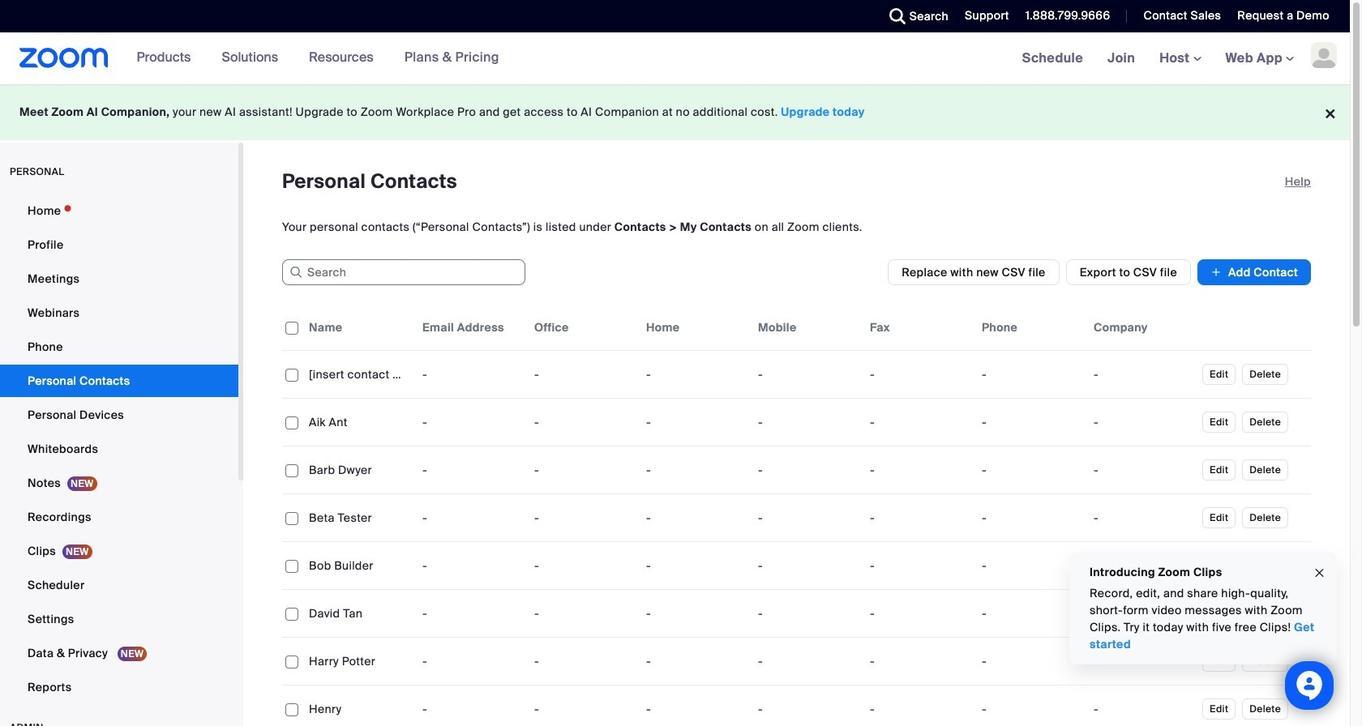 Task type: locate. For each thing, give the bounding box(es) containing it.
footer
[[0, 84, 1350, 140]]

banner
[[0, 32, 1350, 85]]

product information navigation
[[108, 32, 512, 84]]

cell
[[975, 358, 1087, 391], [1087, 358, 1199, 391], [975, 406, 1087, 439], [1087, 406, 1199, 439], [975, 454, 1087, 486], [1087, 454, 1199, 486], [975, 502, 1087, 534], [1087, 502, 1199, 534], [975, 550, 1087, 582], [1087, 550, 1199, 582], [975, 598, 1087, 630], [1087, 598, 1199, 630], [975, 645, 1087, 678], [1087, 645, 1199, 678]]

meetings navigation
[[1010, 32, 1350, 85]]

application
[[282, 305, 1323, 726]]

add image
[[1210, 264, 1222, 281]]



Task type: vqa. For each thing, say whether or not it's contained in the screenshot.
participant inside the Phone numbers of users dialing into a meeting will be masked in the participant list. For example: 888****666
no



Task type: describe. For each thing, give the bounding box(es) containing it.
Search Contacts Input text field
[[282, 259, 525, 285]]

close image
[[1313, 564, 1326, 582]]

zoom logo image
[[19, 48, 108, 68]]

personal menu menu
[[0, 195, 238, 705]]

profile picture image
[[1311, 42, 1337, 68]]



